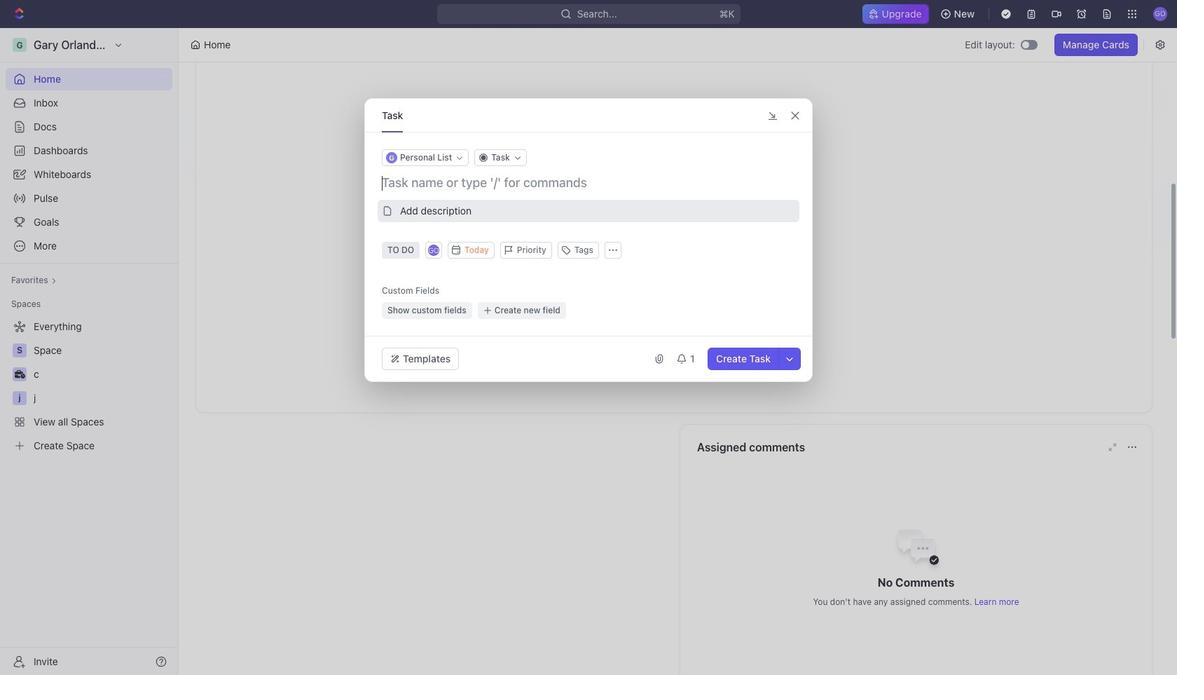 Task type: vqa. For each thing, say whether or not it's contained in the screenshot.
Task name or type '/' for commands text box
yes



Task type: locate. For each thing, give the bounding box(es) containing it.
tree
[[6, 316, 172, 457]]

Task name or type '/' for commands text field
[[382, 175, 799, 191]]

dialog
[[365, 98, 813, 382]]

tree inside sidebar navigation
[[6, 316, 172, 457]]



Task type: describe. For each thing, give the bounding box(es) containing it.
sidebar navigation
[[0, 28, 179, 675]]



